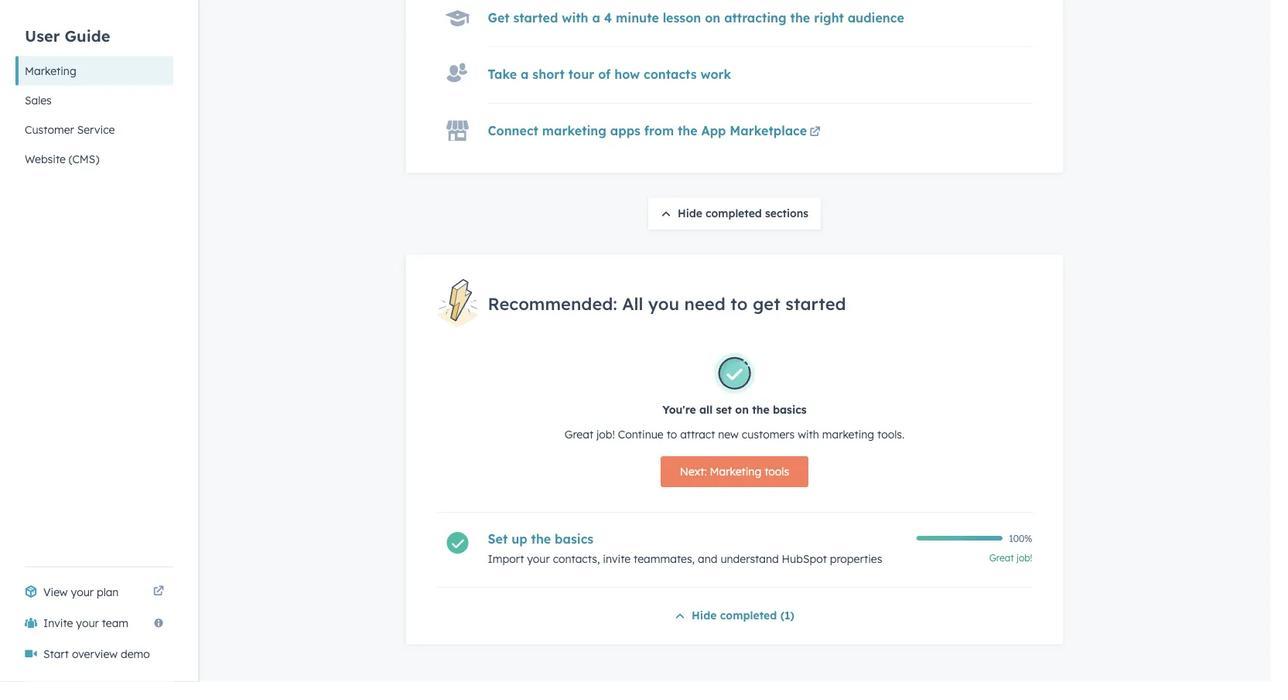 Task type: describe. For each thing, give the bounding box(es) containing it.
customer service
[[25, 123, 115, 137]]

hide completed (1)
[[692, 610, 795, 623]]

website (cms)
[[25, 152, 99, 166]]

marketing inside 'button'
[[710, 466, 762, 479]]

your for team
[[76, 617, 99, 630]]

1 horizontal spatial started
[[786, 293, 846, 315]]

next:
[[680, 466, 707, 479]]

great for great job!
[[989, 553, 1014, 565]]

your inside set up the basics import your contacts, invite teammates, and understand hubspot properties
[[527, 553, 550, 567]]

4
[[604, 11, 612, 26]]

attract
[[680, 428, 715, 442]]

all
[[622, 293, 643, 315]]

1 vertical spatial on
[[735, 404, 749, 417]]

hubspot
[[782, 553, 827, 567]]

up
[[512, 532, 527, 548]]

user guide
[[25, 27, 110, 46]]

you're
[[663, 404, 696, 417]]

1 link opens in a new window image from the top
[[153, 583, 164, 602]]

minute
[[616, 11, 659, 26]]

next: marketing tools button
[[661, 457, 809, 488]]

1 horizontal spatial marketing
[[822, 428, 875, 442]]

invite your team button
[[15, 608, 173, 639]]

get started with a 4 minute lesson on attracting the right audience
[[488, 11, 904, 26]]

get started with a 4 minute lesson on attracting the right audience link
[[488, 11, 904, 26]]

take a short tour of how contacts work
[[488, 67, 731, 83]]

(cms)
[[69, 152, 99, 166]]

how
[[615, 67, 640, 83]]

connect
[[488, 124, 539, 139]]

great job! continue to attract new customers with marketing tools.
[[565, 428, 905, 442]]

attracting
[[724, 11, 787, 26]]

short
[[533, 67, 565, 83]]

the up customers
[[752, 404, 770, 417]]

from
[[644, 124, 674, 139]]

take a short tour of how contacts work link
[[488, 67, 731, 83]]

website
[[25, 152, 66, 166]]

new
[[718, 428, 739, 442]]

(1)
[[781, 610, 795, 623]]

0 horizontal spatial started
[[513, 11, 558, 26]]

customers
[[742, 428, 795, 442]]

set up the basics import your contacts, invite teammates, and understand hubspot properties
[[488, 532, 882, 567]]

all
[[700, 404, 713, 417]]

job! for great job! continue to attract new customers with marketing tools.
[[597, 428, 615, 442]]

1 horizontal spatial a
[[592, 11, 600, 26]]

demo
[[121, 648, 150, 661]]

next: marketing tools
[[680, 466, 789, 479]]

you
[[648, 293, 679, 315]]

right
[[814, 11, 844, 26]]

view your plan
[[43, 586, 119, 599]]

completed for (1)
[[720, 610, 777, 623]]

great for great job! continue to attract new customers with marketing tools.
[[565, 428, 594, 442]]

sales button
[[15, 86, 173, 115]]

set
[[716, 404, 732, 417]]

sections
[[765, 207, 809, 220]]

[object object] complete progress bar
[[917, 537, 1003, 541]]

of
[[598, 67, 611, 83]]

and
[[698, 553, 718, 567]]

100%
[[1009, 533, 1033, 545]]

start overview demo link
[[15, 639, 173, 670]]

recommended:
[[488, 293, 617, 315]]

start overview demo
[[43, 648, 150, 661]]

customer
[[25, 123, 74, 137]]



Task type: locate. For each thing, give the bounding box(es) containing it.
0 vertical spatial with
[[562, 11, 589, 26]]

started right get
[[513, 11, 558, 26]]

hide completed sections
[[678, 207, 809, 220]]

recommended: all you need to get started
[[488, 293, 846, 315]]

sales
[[25, 94, 52, 107]]

1 vertical spatial to
[[667, 428, 677, 442]]

link opens in a new window image
[[810, 124, 821, 143], [810, 128, 821, 139]]

your
[[527, 553, 550, 567], [71, 586, 94, 599], [76, 617, 99, 630]]

1 horizontal spatial marketing
[[710, 466, 762, 479]]

0 horizontal spatial job!
[[597, 428, 615, 442]]

on
[[705, 11, 721, 26], [735, 404, 749, 417]]

completed for sections
[[706, 207, 762, 220]]

team
[[102, 617, 129, 630]]

marketplace
[[730, 124, 807, 139]]

your left the plan
[[71, 586, 94, 599]]

0 horizontal spatial on
[[705, 11, 721, 26]]

the inside set up the basics import your contacts, invite teammates, and understand hubspot properties
[[531, 532, 551, 548]]

0 vertical spatial hide
[[678, 207, 703, 220]]

overview
[[72, 648, 118, 661]]

app
[[701, 124, 726, 139]]

a left 4
[[592, 11, 600, 26]]

marketing
[[25, 64, 76, 78], [710, 466, 762, 479]]

0 vertical spatial to
[[731, 293, 748, 315]]

0 vertical spatial started
[[513, 11, 558, 26]]

the left right
[[791, 11, 810, 26]]

marketing left tools.
[[822, 428, 875, 442]]

marketing down great job! continue to attract new customers with marketing tools.
[[710, 466, 762, 479]]

continue
[[618, 428, 664, 442]]

2 link opens in a new window image from the top
[[153, 587, 164, 598]]

get
[[753, 293, 781, 315]]

a
[[592, 11, 600, 26], [521, 67, 529, 83]]

1 horizontal spatial on
[[735, 404, 749, 417]]

the
[[791, 11, 810, 26], [678, 124, 698, 139], [752, 404, 770, 417], [531, 532, 551, 548]]

the right up
[[531, 532, 551, 548]]

understand
[[721, 553, 779, 567]]

0 vertical spatial job!
[[597, 428, 615, 442]]

1 vertical spatial marketing
[[822, 428, 875, 442]]

marketing up sales
[[25, 64, 76, 78]]

lesson
[[663, 11, 701, 26]]

started right "get"
[[786, 293, 846, 315]]

website (cms) button
[[15, 145, 173, 174]]

hide
[[678, 207, 703, 220], [692, 610, 717, 623]]

link opens in a new window image
[[153, 583, 164, 602], [153, 587, 164, 598]]

user
[[25, 27, 60, 46]]

0 horizontal spatial a
[[521, 67, 529, 83]]

0 horizontal spatial to
[[667, 428, 677, 442]]

great left continue
[[565, 428, 594, 442]]

with left 4
[[562, 11, 589, 26]]

0 horizontal spatial great
[[565, 428, 594, 442]]

0 vertical spatial completed
[[706, 207, 762, 220]]

completed left sections
[[706, 207, 762, 220]]

1 vertical spatial with
[[798, 428, 819, 442]]

get
[[488, 11, 510, 26]]

hide for hide completed sections
[[678, 207, 703, 220]]

0 vertical spatial on
[[705, 11, 721, 26]]

audience
[[848, 11, 904, 26]]

0 vertical spatial a
[[592, 11, 600, 26]]

marketing
[[542, 124, 607, 139], [822, 428, 875, 442]]

invite
[[43, 617, 73, 630]]

tour
[[569, 67, 595, 83]]

customer service button
[[15, 115, 173, 145]]

great down 100%
[[989, 553, 1014, 565]]

basics inside set up the basics import your contacts, invite teammates, and understand hubspot properties
[[555, 532, 594, 548]]

1 vertical spatial started
[[786, 293, 846, 315]]

0 vertical spatial your
[[527, 553, 550, 567]]

1 horizontal spatial with
[[798, 428, 819, 442]]

set
[[488, 532, 508, 548]]

0 horizontal spatial with
[[562, 11, 589, 26]]

1 vertical spatial hide
[[692, 610, 717, 623]]

plan
[[97, 586, 119, 599]]

user guide views element
[[15, 0, 173, 174]]

2 link opens in a new window image from the top
[[810, 128, 821, 139]]

hide completed sections button
[[648, 198, 821, 230]]

properties
[[830, 553, 882, 567]]

need
[[684, 293, 726, 315]]

import
[[488, 553, 524, 567]]

great job!
[[989, 553, 1033, 565]]

with
[[562, 11, 589, 26], [798, 428, 819, 442]]

invite your team
[[43, 617, 129, 630]]

0 vertical spatial basics
[[773, 404, 807, 417]]

set up the basics button
[[488, 532, 907, 548]]

view your plan link
[[15, 577, 173, 608]]

0 vertical spatial marketing
[[542, 124, 607, 139]]

1 vertical spatial marketing
[[710, 466, 762, 479]]

marketing button
[[15, 56, 173, 86]]

1 vertical spatial great
[[989, 553, 1014, 565]]

the left app at the top right of page
[[678, 124, 698, 139]]

1 vertical spatial a
[[521, 67, 529, 83]]

hide completed (1) button
[[675, 607, 795, 627]]

basics up customers
[[773, 404, 807, 417]]

1 horizontal spatial basics
[[773, 404, 807, 417]]

1 vertical spatial basics
[[555, 532, 594, 548]]

you're all set on the basics
[[663, 404, 807, 417]]

job!
[[597, 428, 615, 442], [1017, 553, 1033, 565]]

job! left continue
[[597, 428, 615, 442]]

job! for great job!
[[1017, 553, 1033, 565]]

start
[[43, 648, 69, 661]]

1 horizontal spatial job!
[[1017, 553, 1033, 565]]

connect marketing apps from the app marketplace link
[[488, 124, 823, 143]]

a right take
[[521, 67, 529, 83]]

1 horizontal spatial great
[[989, 553, 1014, 565]]

great
[[565, 428, 594, 442], [989, 553, 1014, 565]]

1 link opens in a new window image from the top
[[810, 124, 821, 143]]

invite
[[603, 553, 631, 567]]

connect marketing apps from the app marketplace
[[488, 124, 807, 139]]

2 vertical spatial your
[[76, 617, 99, 630]]

apps
[[610, 124, 641, 139]]

basics up contacts,
[[555, 532, 594, 548]]

started
[[513, 11, 558, 26], [786, 293, 846, 315]]

tools.
[[878, 428, 905, 442]]

completed
[[706, 207, 762, 220], [720, 610, 777, 623]]

0 vertical spatial marketing
[[25, 64, 76, 78]]

0 horizontal spatial basics
[[555, 532, 594, 548]]

work
[[701, 67, 731, 83]]

on right set
[[735, 404, 749, 417]]

take
[[488, 67, 517, 83]]

teammates,
[[634, 553, 695, 567]]

to left "get"
[[731, 293, 748, 315]]

with right customers
[[798, 428, 819, 442]]

job! down 100%
[[1017, 553, 1033, 565]]

to
[[731, 293, 748, 315], [667, 428, 677, 442]]

marketing inside button
[[25, 64, 76, 78]]

1 vertical spatial job!
[[1017, 553, 1033, 565]]

service
[[77, 123, 115, 137]]

marketing left apps
[[542, 124, 607, 139]]

contacts
[[644, 67, 697, 83]]

1 horizontal spatial to
[[731, 293, 748, 315]]

view
[[43, 586, 68, 599]]

your inside button
[[76, 617, 99, 630]]

0 horizontal spatial marketing
[[542, 124, 607, 139]]

contacts,
[[553, 553, 600, 567]]

1 vertical spatial your
[[71, 586, 94, 599]]

basics
[[773, 404, 807, 417], [555, 532, 594, 548]]

on right lesson
[[705, 11, 721, 26]]

0 vertical spatial great
[[565, 428, 594, 442]]

completed left (1)
[[720, 610, 777, 623]]

your left team
[[76, 617, 99, 630]]

hide for hide completed (1)
[[692, 610, 717, 623]]

to left attract
[[667, 428, 677, 442]]

guide
[[65, 27, 110, 46]]

your for plan
[[71, 586, 94, 599]]

0 horizontal spatial marketing
[[25, 64, 76, 78]]

tools
[[765, 466, 789, 479]]

your down up
[[527, 553, 550, 567]]

1 vertical spatial completed
[[720, 610, 777, 623]]



Task type: vqa. For each thing, say whether or not it's contained in the screenshot.
the topmost "view"
no



